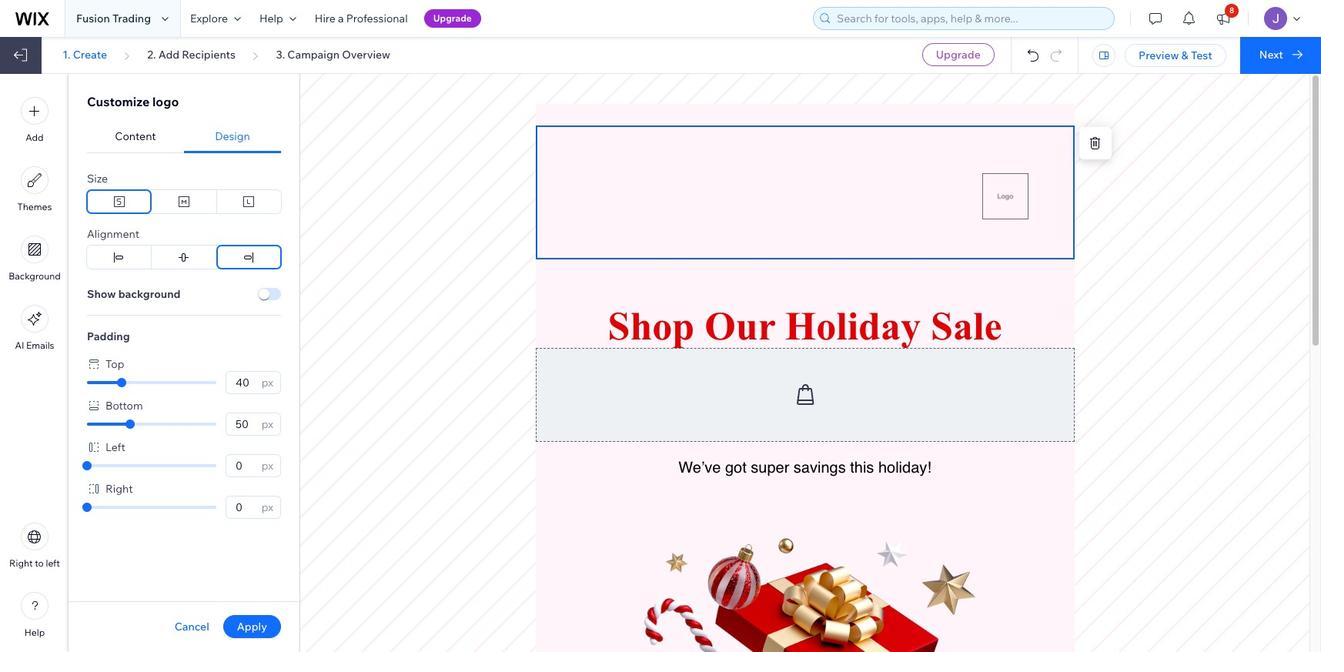 Task type: locate. For each thing, give the bounding box(es) containing it.
right for right
[[106, 482, 133, 496]]

1 vertical spatial help
[[24, 627, 45, 638]]

help button down right to left
[[21, 592, 49, 638]]

right down the left
[[106, 482, 133, 496]]

test
[[1191, 49, 1213, 62]]

1 px from the top
[[262, 376, 273, 390]]

2 px from the top
[[262, 417, 273, 431]]

hire a professional
[[315, 12, 408, 25]]

8 button
[[1207, 0, 1241, 37]]

apply button
[[223, 615, 281, 638]]

next button
[[1241, 37, 1322, 74]]

professional
[[346, 12, 408, 25]]

1 vertical spatial upgrade
[[936, 48, 981, 62]]

0 vertical spatial right
[[106, 482, 133, 496]]

show background
[[87, 287, 181, 301]]

add
[[158, 48, 180, 62], [26, 132, 44, 143]]

preview & test button
[[1125, 44, 1227, 67]]

2. add recipients
[[147, 48, 236, 62]]

1 vertical spatial upgrade button
[[923, 43, 995, 66]]

add right the 2.
[[158, 48, 180, 62]]

add button
[[21, 97, 49, 143]]

preview & test
[[1139, 49, 1213, 62]]

8
[[1230, 5, 1235, 15]]

background
[[118, 287, 181, 301]]

recipients
[[182, 48, 236, 62]]

hire
[[315, 12, 336, 25]]

1. create link
[[63, 48, 107, 62]]

0 horizontal spatial upgrade
[[433, 12, 472, 24]]

1 horizontal spatial right
[[106, 482, 133, 496]]

1 horizontal spatial upgrade
[[936, 48, 981, 62]]

logo
[[152, 94, 179, 109]]

top
[[106, 357, 124, 371]]

super
[[751, 459, 790, 477]]

help
[[260, 12, 283, 25], [24, 627, 45, 638]]

px for top
[[262, 376, 273, 390]]

help down right to left
[[24, 627, 45, 638]]

0 vertical spatial upgrade button
[[424, 9, 481, 28]]

savings
[[794, 459, 846, 477]]

1 vertical spatial right
[[9, 558, 33, 569]]

preview
[[1139, 49, 1179, 62]]

0 horizontal spatial right
[[9, 558, 33, 569]]

0 horizontal spatial upgrade button
[[424, 9, 481, 28]]

px
[[262, 376, 273, 390], [262, 417, 273, 431], [262, 459, 273, 473], [262, 501, 273, 514]]

0 vertical spatial help
[[260, 12, 283, 25]]

design button
[[184, 120, 281, 153]]

background
[[9, 270, 61, 282]]

upgrade right professional
[[433, 12, 472, 24]]

trading
[[112, 12, 151, 25]]

0 horizontal spatial help button
[[21, 592, 49, 638]]

0 vertical spatial help button
[[250, 0, 306, 37]]

padding
[[87, 330, 130, 343]]

0 vertical spatial add
[[158, 48, 180, 62]]

our
[[705, 304, 776, 348]]

add up themes button
[[26, 132, 44, 143]]

ai emails button
[[15, 305, 54, 351]]

None text field
[[231, 372, 257, 394], [231, 455, 257, 477], [231, 497, 257, 518], [231, 372, 257, 394], [231, 455, 257, 477], [231, 497, 257, 518]]

help up 3.
[[260, 12, 283, 25]]

help button
[[250, 0, 306, 37], [21, 592, 49, 638]]

2. add recipients link
[[147, 48, 236, 62]]

tab list
[[87, 120, 281, 153]]

1 horizontal spatial help button
[[250, 0, 306, 37]]

we've
[[679, 459, 721, 477]]

help button up 3.
[[250, 0, 306, 37]]

upgrade button down search for tools, apps, help & more... field
[[923, 43, 995, 66]]

fusion trading
[[76, 12, 151, 25]]

alignment
[[87, 227, 139, 241]]

show
[[87, 287, 116, 301]]

upgrade
[[433, 12, 472, 24], [936, 48, 981, 62]]

None text field
[[231, 414, 257, 435]]

right left to
[[9, 558, 33, 569]]

right
[[106, 482, 133, 496], [9, 558, 33, 569]]

3. campaign overview link
[[276, 48, 390, 62]]

&
[[1182, 49, 1189, 62]]

1 horizontal spatial help
[[260, 12, 283, 25]]

right inside right to left button
[[9, 558, 33, 569]]

upgrade button right professional
[[424, 9, 481, 28]]

got
[[725, 459, 747, 477]]

upgrade for rightmost upgrade button
[[936, 48, 981, 62]]

0 horizontal spatial add
[[26, 132, 44, 143]]

add inside button
[[26, 132, 44, 143]]

right for right to left
[[9, 558, 33, 569]]

fusion
[[76, 12, 110, 25]]

3 px from the top
[[262, 459, 273, 473]]

left
[[46, 558, 60, 569]]

1 vertical spatial add
[[26, 132, 44, 143]]

4 px from the top
[[262, 501, 273, 514]]

we've got super savings this holiday!
[[679, 459, 932, 477]]

ai
[[15, 340, 24, 351]]

tab list containing content
[[87, 120, 281, 153]]

shop
[[608, 304, 695, 348]]

hire a professional link
[[306, 0, 417, 37]]

customize logo
[[87, 94, 179, 109]]

upgrade down search for tools, apps, help & more... field
[[936, 48, 981, 62]]

Search for tools, apps, help & more... field
[[833, 8, 1110, 29]]

0 vertical spatial upgrade
[[433, 12, 472, 24]]

px for bottom
[[262, 417, 273, 431]]

upgrade button
[[424, 9, 481, 28], [923, 43, 995, 66]]



Task type: vqa. For each thing, say whether or not it's contained in the screenshot.
your in the Sidebar Element
no



Task type: describe. For each thing, give the bounding box(es) containing it.
this
[[850, 459, 874, 477]]

holiday!
[[879, 459, 932, 477]]

1 horizontal spatial add
[[158, 48, 180, 62]]

2.
[[147, 48, 156, 62]]

a
[[338, 12, 344, 25]]

content button
[[87, 120, 184, 153]]

1.
[[63, 48, 71, 62]]

create
[[73, 48, 107, 62]]

px for right
[[262, 501, 273, 514]]

customize
[[87, 94, 150, 109]]

background button
[[9, 236, 61, 282]]

px for left
[[262, 459, 273, 473]]

size
[[87, 172, 108, 186]]

holiday
[[785, 304, 921, 348]]

themes
[[17, 201, 52, 213]]

explore
[[190, 12, 228, 25]]

right to left
[[9, 558, 60, 569]]

apply
[[237, 620, 267, 634]]

sale
[[931, 304, 1002, 348]]

cancel
[[175, 620, 209, 634]]

campaign
[[288, 48, 340, 62]]

3.
[[276, 48, 285, 62]]

0 horizontal spatial help
[[24, 627, 45, 638]]

next
[[1260, 48, 1284, 62]]

right to left button
[[9, 523, 60, 569]]

overview
[[342, 48, 390, 62]]

1. create
[[63, 48, 107, 62]]

design
[[215, 129, 250, 143]]

to
[[35, 558, 44, 569]]

left
[[106, 441, 125, 454]]

1 horizontal spatial upgrade button
[[923, 43, 995, 66]]

1 vertical spatial help button
[[21, 592, 49, 638]]

bottom
[[106, 399, 143, 413]]

upgrade for top upgrade button
[[433, 12, 472, 24]]

ai emails
[[15, 340, 54, 351]]

shop our holiday sale
[[608, 304, 1002, 348]]

themes button
[[17, 166, 52, 213]]

emails
[[26, 340, 54, 351]]

cancel button
[[175, 620, 209, 634]]

3. campaign overview
[[276, 48, 390, 62]]

content
[[115, 129, 156, 143]]



